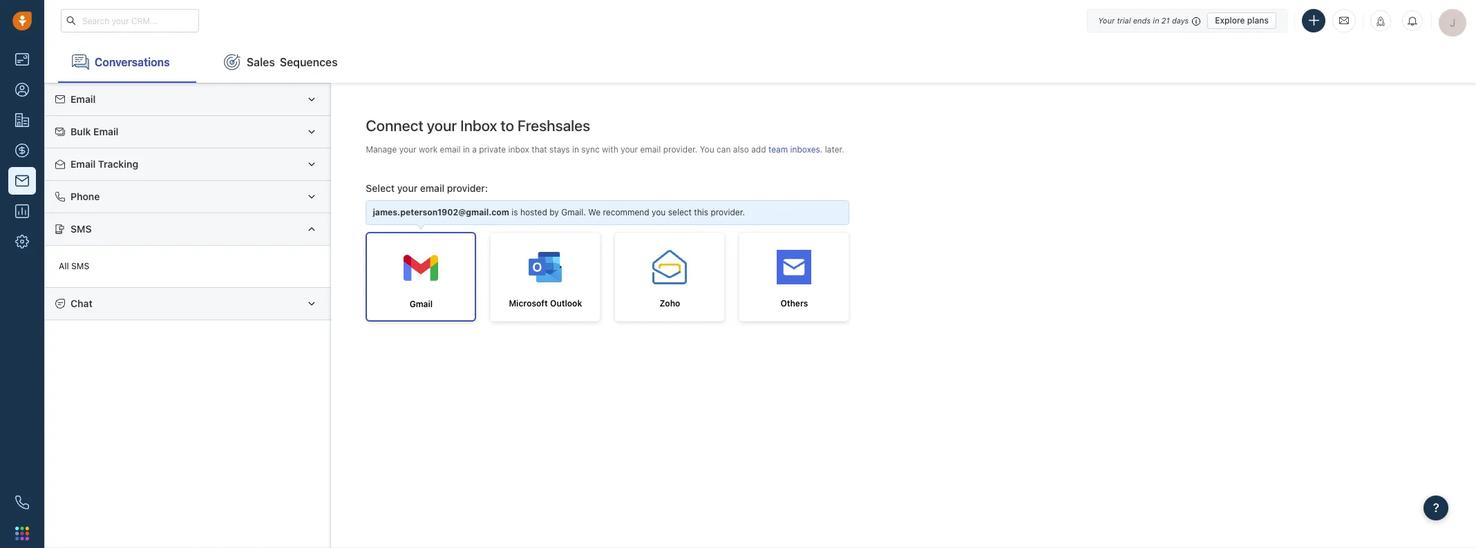 Task type: vqa. For each thing, say whether or not it's contained in the screenshot.
Lost $ 0
no



Task type: describe. For each thing, give the bounding box(es) containing it.
this
[[694, 208, 709, 218]]

explore plans link
[[1208, 12, 1277, 29]]

we
[[589, 208, 601, 218]]

a
[[472, 144, 477, 155]]

also
[[733, 144, 749, 155]]

your right the with
[[621, 144, 638, 155]]

2 horizontal spatial in
[[1154, 16, 1160, 25]]

sales sequences link
[[210, 41, 352, 83]]

plans
[[1248, 15, 1269, 25]]

you
[[700, 144, 715, 155]]

1 horizontal spatial in
[[573, 144, 579, 155]]

zoho
[[660, 299, 681, 309]]

freshsales
[[518, 117, 591, 135]]

email tracking
[[71, 158, 138, 170]]

explore
[[1216, 15, 1246, 25]]

gmail link
[[366, 232, 477, 322]]

phone
[[71, 191, 100, 203]]

by
[[550, 208, 559, 218]]

select
[[668, 208, 692, 218]]

your for provider:
[[397, 182, 418, 194]]

that
[[532, 144, 547, 155]]

microsoft outlook link
[[490, 232, 601, 322]]

recommend
[[603, 208, 650, 218]]

conversations link
[[58, 41, 196, 83]]

your trial ends in 21 days
[[1099, 16, 1189, 25]]

connect
[[366, 117, 424, 135]]

ends
[[1134, 16, 1151, 25]]

phone element
[[8, 490, 36, 517]]

sequences
[[280, 56, 338, 68]]

sales
[[247, 56, 275, 68]]

work
[[419, 144, 438, 155]]

add
[[752, 144, 767, 155]]

sync
[[582, 144, 600, 155]]

sales sequences
[[247, 56, 338, 68]]

others link
[[739, 232, 850, 322]]

0 horizontal spatial in
[[463, 144, 470, 155]]

private
[[479, 144, 506, 155]]



Task type: locate. For each thing, give the bounding box(es) containing it.
your
[[427, 117, 457, 135], [399, 144, 417, 155], [621, 144, 638, 155], [397, 182, 418, 194]]

sms down phone
[[71, 223, 92, 235]]

email right the bulk
[[93, 126, 119, 138]]

outlook
[[550, 299, 582, 309]]

email
[[71, 93, 96, 105], [93, 126, 119, 138], [71, 158, 96, 170]]

1 vertical spatial provider.
[[711, 208, 745, 218]]

your left work
[[399, 144, 417, 155]]

all sms
[[59, 262, 89, 272]]

your for email
[[399, 144, 417, 155]]

manage your work email in a private inbox that stays in sync with your email provider. you can also add team inboxes. later.
[[366, 144, 845, 155]]

conversations
[[95, 56, 170, 68]]

in left 'sync'
[[573, 144, 579, 155]]

tab list containing conversations
[[44, 41, 1477, 83]]

tab list
[[44, 41, 1477, 83]]

james.peterson1902@gmail.com
[[373, 208, 510, 218]]

team inboxes. link
[[769, 144, 825, 155]]

all
[[59, 262, 69, 272]]

connect your inbox to freshsales
[[366, 117, 591, 135]]

email up phone
[[71, 158, 96, 170]]

0 vertical spatial sms
[[71, 223, 92, 235]]

inboxes.
[[791, 144, 823, 155]]

hosted
[[521, 208, 548, 218]]

in
[[1154, 16, 1160, 25], [463, 144, 470, 155], [573, 144, 579, 155]]

email
[[440, 144, 461, 155], [641, 144, 661, 155], [420, 182, 445, 194]]

in left 'a'
[[463, 144, 470, 155]]

to
[[501, 117, 514, 135]]

james.peterson1902@gmail.com is hosted by gmail. we recommend you select this provider.
[[373, 208, 745, 218]]

2 vertical spatial email
[[71, 158, 96, 170]]

your for to
[[427, 117, 457, 135]]

inbox
[[509, 144, 530, 155]]

trial
[[1118, 16, 1132, 25]]

explore plans
[[1216, 15, 1269, 25]]

email for email tracking
[[71, 158, 96, 170]]

phone image
[[15, 496, 29, 510]]

select
[[366, 182, 395, 194]]

in left 21
[[1154, 16, 1160, 25]]

email up the bulk
[[71, 93, 96, 105]]

provider. left you
[[664, 144, 698, 155]]

provider:
[[447, 182, 488, 194]]

0 vertical spatial provider.
[[664, 144, 698, 155]]

bulk email
[[71, 126, 119, 138]]

with
[[602, 144, 619, 155]]

is
[[512, 208, 518, 218]]

days
[[1173, 16, 1189, 25]]

email right the with
[[641, 144, 661, 155]]

later.
[[825, 144, 845, 155]]

stays
[[550, 144, 570, 155]]

your up work
[[427, 117, 457, 135]]

others
[[781, 299, 809, 309]]

Search your CRM... text field
[[61, 9, 199, 32]]

provider. right this
[[711, 208, 745, 218]]

team
[[769, 144, 788, 155]]

your
[[1099, 16, 1115, 25]]

select your email provider:
[[366, 182, 488, 194]]

1 vertical spatial email
[[93, 126, 119, 138]]

can
[[717, 144, 731, 155]]

sms right all
[[71, 262, 89, 272]]

tracking
[[98, 158, 138, 170]]

email for email
[[71, 93, 96, 105]]

microsoft
[[509, 299, 548, 309]]

gmail.
[[562, 208, 586, 218]]

gmail
[[410, 300, 433, 310]]

you
[[652, 208, 666, 218]]

chat
[[71, 298, 93, 310]]

freshworks switcher image
[[15, 527, 29, 541]]

zoho link
[[615, 232, 726, 322]]

1 vertical spatial sms
[[71, 262, 89, 272]]

your right the select
[[397, 182, 418, 194]]

email right work
[[440, 144, 461, 155]]

21
[[1162, 16, 1170, 25]]

provider.
[[664, 144, 698, 155], [711, 208, 745, 218]]

bulk
[[71, 126, 91, 138]]

all sms link
[[52, 253, 324, 281]]

email image
[[1340, 15, 1350, 26]]

0 horizontal spatial provider.
[[664, 144, 698, 155]]

email up james.peterson1902@gmail.com
[[420, 182, 445, 194]]

sms
[[71, 223, 92, 235], [71, 262, 89, 272]]

1 horizontal spatial provider.
[[711, 208, 745, 218]]

0 vertical spatial email
[[71, 93, 96, 105]]

manage
[[366, 144, 397, 155]]

inbox
[[461, 117, 497, 135]]

microsoft outlook
[[509, 299, 582, 309]]



